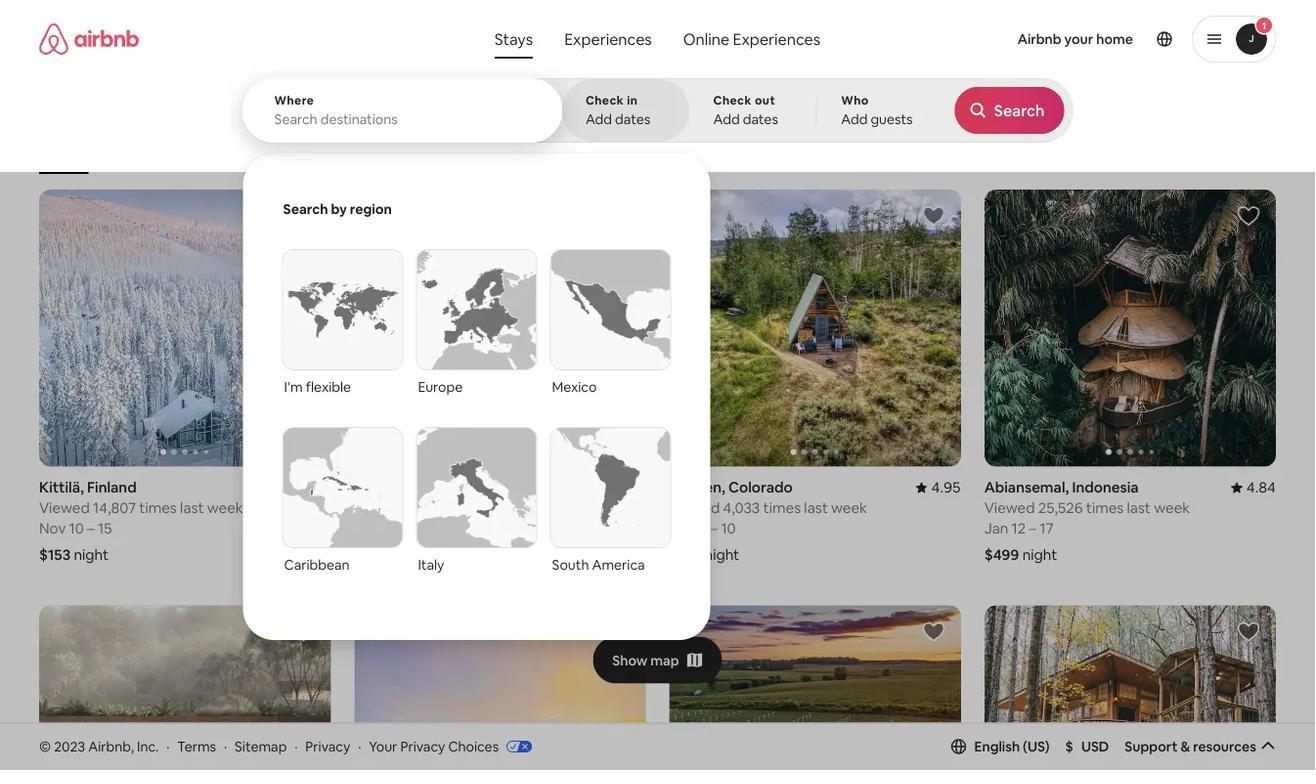 Task type: vqa. For each thing, say whether or not it's contained in the screenshot.
@
no



Task type: locate. For each thing, give the bounding box(es) containing it.
add to wishlist: hella, iceland image
[[607, 620, 630, 644]]

1 horizontal spatial south
[[552, 556, 589, 574]]

– inside walden, colorado viewed 4,033 times last week nov 5 – 10 $105 night
[[711, 519, 718, 538]]

last right '14,807'
[[180, 499, 204, 518]]

south america
[[552, 556, 645, 574]]

night down 15
[[74, 545, 109, 565]]

last down "africa" at left bottom
[[489, 499, 512, 518]]

times inside walden, colorado viewed 4,033 times last week nov 5 – 10 $105 night
[[763, 499, 801, 518]]

1 experiences from the left
[[564, 29, 652, 49]]

last inside 'kittilä, finland viewed 14,807 times last week nov 10 – 15 $153 night'
[[180, 499, 204, 518]]

add inside check out add dates
[[713, 110, 740, 128]]

1 horizontal spatial check
[[713, 93, 752, 108]]

– left 15
[[87, 519, 94, 538]]

nov inside walden, colorado viewed 4,033 times last week nov 5 – 10 $105 night
[[669, 519, 696, 538]]

2 privacy from the left
[[400, 738, 445, 756]]

times inside 'kittilä, finland viewed 14,807 times last week nov 10 – 15 $153 night'
[[139, 499, 177, 518]]

3 add from the left
[[841, 110, 868, 128]]

check left in
[[586, 93, 624, 108]]

who
[[841, 93, 869, 108]]

· left your
[[358, 738, 361, 756]]

times down "africa" at left bottom
[[448, 499, 485, 518]]

night for $499
[[1022, 545, 1057, 565]]

– inside 'kittilä, finland viewed 14,807 times last week nov 10 – 15 $153 night'
[[87, 519, 94, 538]]

privacy right your
[[400, 738, 445, 756]]

last right '4,033'
[[804, 499, 828, 518]]

last for viewed 25,526 times last week
[[1127, 499, 1151, 518]]

3 times from the left
[[763, 499, 801, 518]]

10 down '4,033'
[[721, 519, 736, 538]]

times down indonesia
[[1086, 499, 1124, 518]]

– down walden,
[[711, 519, 718, 538]]

search by region
[[283, 200, 392, 218]]

viewed down kittilä,
[[39, 499, 90, 518]]

1 check from the left
[[586, 93, 624, 108]]

0 horizontal spatial experiences
[[564, 29, 652, 49]]

last down indonesia
[[1127, 499, 1151, 518]]

where
[[274, 93, 314, 108]]

4.88
[[616, 478, 646, 497]]

viewed inside walden, colorado viewed 4,033 times last week nov 5 – 10 $105 night
[[669, 499, 720, 518]]

1 last from the left
[[180, 499, 204, 518]]

privacy left your
[[305, 738, 350, 756]]

south
[[417, 478, 458, 497], [552, 556, 589, 574]]

2 nov from the left
[[669, 519, 696, 538]]

4.9 out of 5 average rating image
[[294, 478, 331, 497]]

south up 9,887
[[417, 478, 458, 497]]

1 horizontal spatial nov
[[669, 519, 696, 538]]

viewed
[[39, 499, 90, 518], [354, 499, 405, 518], [669, 499, 720, 518], [984, 499, 1035, 518]]

terms link
[[177, 738, 216, 756]]

viewed inside 'kittilä, finland viewed 14,807 times last week nov 10 – 15 $153 night'
[[39, 499, 90, 518]]

views
[[632, 144, 663, 160]]

4 viewed from the left
[[984, 499, 1035, 518]]

colorado
[[729, 478, 793, 497]]

Where field
[[274, 110, 530, 128]]

– for nov 10 – 15
[[87, 519, 94, 538]]

dates
[[615, 110, 650, 128], [743, 110, 778, 128]]

homes
[[244, 145, 282, 160]]

tiny
[[219, 145, 242, 160]]

·
[[166, 738, 170, 756], [224, 738, 227, 756], [295, 738, 298, 756], [358, 738, 361, 756]]

2 10 from the left
[[721, 519, 736, 538]]

italy
[[418, 556, 444, 574]]

– inside abiansemal, indonesia viewed 25,526 times last week jan 12 – 17 $499 night
[[1029, 519, 1037, 538]]

resources
[[1193, 738, 1257, 756]]

check left out
[[713, 93, 752, 108]]

check out add dates
[[713, 93, 778, 128]]

online experiences
[[683, 29, 821, 49]]

2 dates from the left
[[743, 110, 778, 128]]

3 – from the left
[[711, 519, 718, 538]]

1 dates from the left
[[615, 110, 650, 128]]

amazing views
[[580, 144, 663, 160]]

0 horizontal spatial 5
[[439, 519, 447, 538]]

5
[[439, 519, 447, 538], [699, 519, 707, 538]]

night inside walden, colorado viewed 4,033 times last week nov 5 – 10 $105 night
[[705, 545, 739, 565]]

0 horizontal spatial dates
[[615, 110, 650, 128]]

check inside check out add dates
[[713, 93, 752, 108]]

2 add from the left
[[713, 110, 740, 128]]

–
[[87, 519, 94, 538], [401, 519, 408, 538], [711, 519, 718, 538], [1029, 519, 1037, 538]]

apr
[[411, 519, 436, 538]]

1 horizontal spatial experiences
[[733, 29, 821, 49]]

tulbagh, south africa viewed 9,887 times last week mar 31 – apr 5 $129 night
[[354, 478, 552, 565]]

dates inside check in add dates
[[615, 110, 650, 128]]

2 week from the left
[[516, 499, 552, 518]]

1 horizontal spatial privacy
[[400, 738, 445, 756]]

&
[[1181, 738, 1190, 756]]

times
[[139, 499, 177, 518], [448, 499, 485, 518], [763, 499, 801, 518], [1086, 499, 1124, 518]]

mexico
[[552, 378, 597, 396]]

None search field
[[242, 0, 1073, 640]]

night inside 'kittilä, finland viewed 14,807 times last week nov 10 – 15 $153 night'
[[74, 545, 109, 565]]

privacy
[[305, 738, 350, 756], [400, 738, 445, 756]]

experiences up in
[[564, 29, 652, 49]]

add inside check in add dates
[[586, 110, 612, 128]]

2 last from the left
[[489, 499, 512, 518]]

times right '14,807'
[[139, 499, 177, 518]]

viewed up 12
[[984, 499, 1035, 518]]

2 times from the left
[[448, 499, 485, 518]]

3 · from the left
[[295, 738, 298, 756]]

4.84
[[1247, 478, 1276, 497]]

europe
[[418, 378, 463, 396]]

1 5 from the left
[[439, 519, 447, 538]]

check inside check in add dates
[[586, 93, 624, 108]]

viewed inside abiansemal, indonesia viewed 25,526 times last week jan 12 – 17 $499 night
[[984, 499, 1035, 518]]

check in add dates
[[586, 93, 650, 128]]

terms
[[177, 738, 216, 756]]

viewed down the 'tulbagh,'
[[354, 499, 405, 518]]

1 night from the left
[[74, 545, 109, 565]]

4 last from the left
[[1127, 499, 1151, 518]]

airbnb
[[1018, 30, 1062, 48]]

nov inside 'kittilä, finland viewed 14,807 times last week nov 10 – 15 $153 night'
[[39, 519, 66, 538]]

week inside 'kittilä, finland viewed 14,807 times last week nov 10 – 15 $153 night'
[[207, 499, 243, 518]]

1 horizontal spatial dates
[[743, 110, 778, 128]]

1 nov from the left
[[39, 519, 66, 538]]

dates inside check out add dates
[[743, 110, 778, 128]]

night inside abiansemal, indonesia viewed 25,526 times last week jan 12 – 17 $499 night
[[1022, 545, 1057, 565]]

experiences button
[[549, 20, 668, 59]]

1 add from the left
[[586, 110, 612, 128]]

0 horizontal spatial add
[[586, 110, 612, 128]]

2 5 from the left
[[699, 519, 707, 538]]

1 vertical spatial south
[[552, 556, 589, 574]]

5 right apr
[[439, 519, 447, 538]]

add down who
[[841, 110, 868, 128]]

1 · from the left
[[166, 738, 170, 756]]

add
[[586, 110, 612, 128], [713, 110, 740, 128], [841, 110, 868, 128]]

viewed down walden,
[[669, 499, 720, 518]]

2 night from the left
[[389, 545, 424, 565]]

0 horizontal spatial south
[[417, 478, 458, 497]]

· left privacy link
[[295, 738, 298, 756]]

nov up $105
[[669, 519, 696, 538]]

out
[[755, 93, 776, 108]]

1 viewed from the left
[[39, 499, 90, 518]]

add to wishlist: uvita, osa , costa rica image
[[292, 620, 315, 644]]

0 horizontal spatial check
[[586, 93, 624, 108]]

south left america
[[552, 556, 589, 574]]

last inside the tulbagh, south africa viewed 9,887 times last week mar 31 – apr 5 $129 night
[[489, 499, 512, 518]]

cabins
[[503, 145, 541, 160]]

experiences up out
[[733, 29, 821, 49]]

week for viewed 25,526 times last week
[[1154, 499, 1190, 518]]

airbnb,
[[88, 738, 134, 756]]

i'm flexible
[[284, 378, 351, 396]]

2 experiences from the left
[[733, 29, 821, 49]]

2 – from the left
[[401, 519, 408, 538]]

– for jan 12 – 17
[[1029, 519, 1037, 538]]

10 left 15
[[69, 519, 84, 538]]

south inside the tulbagh, south africa viewed 9,887 times last week mar 31 – apr 5 $129 night
[[417, 478, 458, 497]]

4 week from the left
[[1154, 499, 1190, 518]]

12
[[1012, 519, 1026, 538]]

4 night from the left
[[1022, 545, 1057, 565]]

3 week from the left
[[831, 499, 867, 518]]

1 horizontal spatial add
[[713, 110, 740, 128]]

2 viewed from the left
[[354, 499, 405, 518]]

last for viewed 14,807 times last week
[[180, 499, 204, 518]]

viewed for walden,
[[669, 499, 720, 518]]

1 times from the left
[[139, 499, 177, 518]]

add to wishlist: cleveland, wisconsin image
[[922, 620, 945, 644]]

31
[[383, 519, 397, 538]]

10 inside walden, colorado viewed 4,033 times last week nov 5 – 10 $105 night
[[721, 519, 736, 538]]

0 horizontal spatial nov
[[39, 519, 66, 538]]

3 last from the left
[[804, 499, 828, 518]]

0 horizontal spatial 10
[[69, 519, 84, 538]]

1 horizontal spatial 5
[[699, 519, 707, 538]]

4 times from the left
[[1086, 499, 1124, 518]]

1 week from the left
[[207, 499, 243, 518]]

1 horizontal spatial 10
[[721, 519, 736, 538]]

experiences
[[564, 29, 652, 49], [733, 29, 821, 49]]

mar
[[354, 519, 380, 538]]

– left 17
[[1029, 519, 1037, 538]]

none search field containing stays
[[242, 0, 1073, 640]]

5 up $105
[[699, 519, 707, 538]]

group
[[39, 98, 941, 174], [39, 190, 331, 467], [354, 190, 646, 467], [669, 190, 961, 467], [984, 190, 1276, 467], [39, 606, 331, 771], [354, 606, 646, 771], [669, 606, 961, 771], [984, 606, 1276, 771]]

last
[[180, 499, 204, 518], [489, 499, 512, 518], [804, 499, 828, 518], [1127, 499, 1151, 518]]

1 10 from the left
[[69, 519, 84, 538]]

3 viewed from the left
[[669, 499, 720, 518]]

0 horizontal spatial privacy
[[305, 738, 350, 756]]

walden,
[[669, 478, 725, 497]]

times inside abiansemal, indonesia viewed 25,526 times last week jan 12 – 17 $499 night
[[1086, 499, 1124, 518]]

1 button
[[1192, 16, 1276, 63]]

10
[[69, 519, 84, 538], [721, 519, 736, 538]]

1 privacy from the left
[[305, 738, 350, 756]]

dates down in
[[615, 110, 650, 128]]

caribbean
[[284, 556, 350, 574]]

· right inc.
[[166, 738, 170, 756]]

night for $153
[[74, 545, 109, 565]]

add up amazing
[[586, 110, 612, 128]]

3 night from the left
[[705, 545, 739, 565]]

night down the 31
[[389, 545, 424, 565]]

nov up $153 at bottom
[[39, 519, 66, 538]]

week inside the tulbagh, south africa viewed 9,887 times last week mar 31 – apr 5 $129 night
[[516, 499, 552, 518]]

experiences inside button
[[564, 29, 652, 49]]

week inside walden, colorado viewed 4,033 times last week nov 5 – 10 $105 night
[[831, 499, 867, 518]]

– right the 31
[[401, 519, 408, 538]]

africa
[[461, 478, 503, 497]]

nov
[[39, 519, 66, 538], [669, 519, 696, 538]]

add up mansions
[[713, 110, 740, 128]]

$129
[[354, 545, 386, 565]]

times down colorado
[[763, 499, 801, 518]]

check for check in add dates
[[586, 93, 624, 108]]

4 – from the left
[[1029, 519, 1037, 538]]

add for check in add dates
[[586, 110, 612, 128]]

4.84 out of 5 average rating image
[[1231, 478, 1276, 497]]

2 horizontal spatial add
[[841, 110, 868, 128]]

1 – from the left
[[87, 519, 94, 538]]

online
[[683, 29, 730, 49]]

week inside abiansemal, indonesia viewed 25,526 times last week jan 12 – 17 $499 night
[[1154, 499, 1190, 518]]

last inside walden, colorado viewed 4,033 times last week nov 5 – 10 $105 night
[[804, 499, 828, 518]]

night right $105
[[705, 545, 739, 565]]

night down 17
[[1022, 545, 1057, 565]]

map
[[651, 652, 679, 669]]

south inside stays tab panel
[[552, 556, 589, 574]]

(us)
[[1023, 738, 1050, 756]]

$499
[[984, 545, 1019, 565]]

dates down out
[[743, 110, 778, 128]]

last inside abiansemal, indonesia viewed 25,526 times last week jan 12 – 17 $499 night
[[1127, 499, 1151, 518]]

walden, colorado viewed 4,033 times last week nov 5 – 10 $105 night
[[669, 478, 867, 565]]

0 vertical spatial south
[[417, 478, 458, 497]]

5 inside the tulbagh, south africa viewed 9,887 times last week mar 31 – apr 5 $129 night
[[439, 519, 447, 538]]

week
[[207, 499, 243, 518], [516, 499, 552, 518], [831, 499, 867, 518], [1154, 499, 1190, 518]]

· right "terms" link
[[224, 738, 227, 756]]

2 check from the left
[[713, 93, 752, 108]]



Task type: describe. For each thing, give the bounding box(es) containing it.
in
[[627, 93, 638, 108]]

amazing
[[580, 144, 629, 160]]

night inside the tulbagh, south africa viewed 9,887 times last week mar 31 – apr 5 $129 night
[[389, 545, 424, 565]]

usd
[[1081, 738, 1109, 756]]

flexible
[[306, 378, 351, 396]]

9,887
[[408, 499, 445, 518]]

tulbagh,
[[354, 478, 414, 497]]

english
[[974, 738, 1020, 756]]

14,807
[[93, 499, 136, 518]]

add to wishlist: kittilä, finland image
[[292, 204, 315, 228]]

what can we help you find? tab list
[[479, 20, 668, 59]]

– inside the tulbagh, south africa viewed 9,887 times last week mar 31 – apr 5 $129 night
[[401, 519, 408, 538]]

terms · sitemap · privacy ·
[[177, 738, 361, 756]]

jan
[[984, 519, 1008, 538]]

profile element
[[853, 0, 1276, 78]]

your
[[369, 738, 397, 756]]

1
[[1262, 19, 1267, 32]]

– for nov 5 – 10
[[711, 519, 718, 538]]

stays
[[495, 29, 533, 49]]

support & resources
[[1125, 738, 1257, 756]]

© 2023 airbnb, inc. ·
[[39, 738, 170, 756]]

english (us)
[[974, 738, 1050, 756]]

support
[[1125, 738, 1178, 756]]

choices
[[448, 738, 499, 756]]

search
[[283, 200, 328, 218]]

times for walden, colorado
[[763, 499, 801, 518]]

last for viewed 4,033 times last week
[[804, 499, 828, 518]]

$153
[[39, 545, 71, 565]]

add to wishlist: abiansemal, indonesia image
[[1237, 204, 1260, 228]]

sitemap
[[235, 738, 287, 756]]

show
[[612, 652, 648, 669]]

times for kittilä, finland
[[139, 499, 177, 518]]

english (us) button
[[951, 738, 1050, 756]]

mansions
[[696, 145, 747, 160]]

add for check out add dates
[[713, 110, 740, 128]]

times inside the tulbagh, south africa viewed 9,887 times last week mar 31 – apr 5 $129 night
[[448, 499, 485, 518]]

tiny homes
[[219, 145, 282, 160]]

lakefront
[[409, 145, 462, 160]]

indonesia
[[1072, 478, 1139, 497]]

kittilä, finland viewed 14,807 times last week nov 10 – 15 $153 night
[[39, 478, 243, 565]]

25,526
[[1038, 499, 1083, 518]]

add inside "who add guests"
[[841, 110, 868, 128]]

viewed for abiansemal,
[[984, 499, 1035, 518]]

sitemap link
[[235, 738, 287, 756]]

inc.
[[137, 738, 159, 756]]

17
[[1040, 519, 1054, 538]]

nov for nov 10 – 15
[[39, 519, 66, 538]]

show map
[[612, 652, 679, 669]]

home
[[1096, 30, 1133, 48]]

group containing amazing views
[[39, 98, 941, 174]]

add to wishlist: walden, colorado image
[[922, 204, 945, 228]]

abiansemal,
[[984, 478, 1069, 497]]

2023
[[54, 738, 85, 756]]

10 inside 'kittilä, finland viewed 14,807 times last week nov 10 – 15 $153 night'
[[69, 519, 84, 538]]

night for $105
[[705, 545, 739, 565]]

abiansemal, indonesia viewed 25,526 times last week jan 12 – 17 $499 night
[[984, 478, 1190, 565]]

your privacy choices link
[[369, 738, 532, 757]]

4.95
[[931, 478, 961, 497]]

$
[[1065, 738, 1074, 756]]

dates for check in add dates
[[615, 110, 650, 128]]

viewed for kittilä,
[[39, 499, 90, 518]]

check for check out add dates
[[713, 93, 752, 108]]

$ usd
[[1065, 738, 1109, 756]]

4 · from the left
[[358, 738, 361, 756]]

who add guests
[[841, 93, 913, 128]]

©
[[39, 738, 51, 756]]

your privacy choices
[[369, 738, 499, 756]]

week for viewed 14,807 times last week
[[207, 499, 243, 518]]

show map button
[[593, 637, 722, 684]]

times for abiansemal, indonesia
[[1086, 499, 1124, 518]]

viewed inside the tulbagh, south africa viewed 9,887 times last week mar 31 – apr 5 $129 night
[[354, 499, 405, 518]]

online experiences link
[[668, 20, 836, 59]]

your
[[1065, 30, 1094, 48]]

2 · from the left
[[224, 738, 227, 756]]

stays button
[[479, 20, 549, 59]]

4.95 out of 5 average rating image
[[916, 478, 961, 497]]

4.9
[[310, 478, 331, 497]]

region
[[350, 200, 392, 218]]

nov for nov 5 – 10
[[669, 519, 696, 538]]

airbnb your home link
[[1006, 19, 1145, 60]]

4.88 out of 5 average rating image
[[601, 478, 646, 497]]

airbnb your home
[[1018, 30, 1133, 48]]

5 inside walden, colorado viewed 4,033 times last week nov 5 – 10 $105 night
[[699, 519, 707, 538]]

add to wishlist: crane hill, alabama image
[[1237, 620, 1260, 644]]

america
[[592, 556, 645, 574]]

kittilä,
[[39, 478, 84, 497]]

week for viewed 4,033 times last week
[[831, 499, 867, 518]]

guests
[[871, 110, 913, 128]]

$105
[[669, 545, 702, 565]]

i'm
[[284, 378, 303, 396]]

dates for check out add dates
[[743, 110, 778, 128]]

finland
[[87, 478, 137, 497]]

stays tab panel
[[242, 78, 1073, 640]]

privacy link
[[305, 738, 350, 756]]

by
[[331, 200, 347, 218]]

4,033
[[723, 499, 760, 518]]



